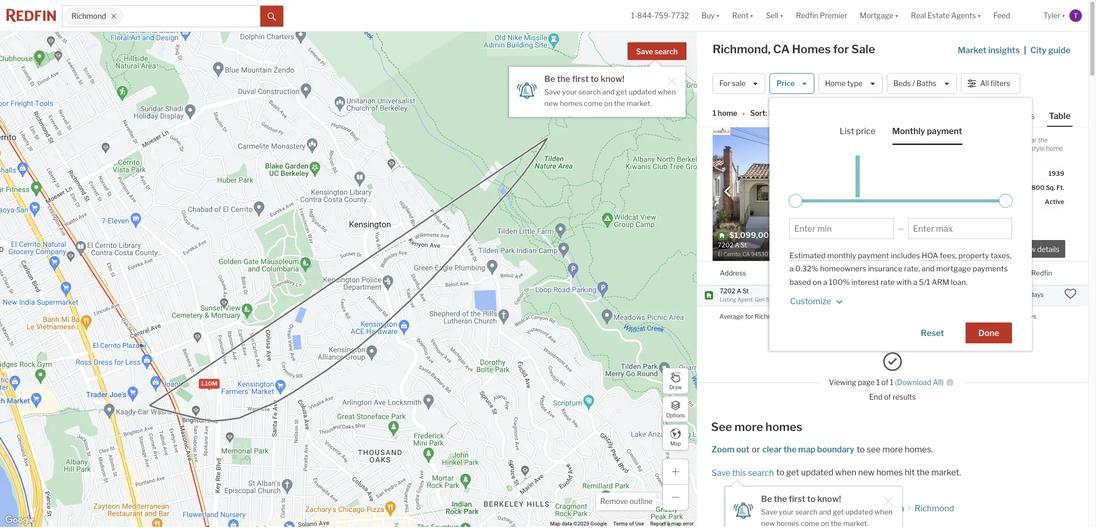 Task type: locate. For each thing, give the bounding box(es) containing it.
1 horizontal spatial first
[[789, 494, 806, 504]]

Enter min text field
[[794, 224, 889, 234]]

1 horizontal spatial hoa
[[922, 251, 938, 260]]

map left "boundary"
[[798, 445, 816, 454]]

0 horizontal spatial new
[[545, 99, 558, 107]]

home left •
[[718, 109, 738, 118]]

cerrito
[[793, 291, 820, 299]]

1 vertical spatial price button
[[832, 261, 848, 285]]

0 horizontal spatial be
[[545, 74, 555, 84]]

0 vertical spatial new
[[545, 99, 558, 107]]

0 horizontal spatial richmond
[[71, 12, 106, 21]]

0 vertical spatial beds
[[894, 79, 911, 88]]

this down out
[[732, 468, 747, 478]]

save this search button
[[711, 468, 775, 478]]

a left the 5/1
[[913, 277, 918, 287]]

out
[[736, 445, 750, 454]]

a
[[737, 287, 741, 295]]

be
[[545, 74, 555, 84], [761, 494, 772, 504]]

0 horizontal spatial for
[[745, 313, 754, 321]]

updated down the zoom out or clear the map boundary to see more homes.
[[801, 467, 834, 477]]

1 vertical spatial when
[[835, 467, 857, 477]]

0 horizontal spatial redfin
[[796, 11, 819, 20]]

0 vertical spatial market.
[[627, 99, 652, 107]]

a up charming on the right of page
[[963, 136, 967, 144]]

come for top be the first to know! 'dialog'
[[584, 99, 603, 107]]

None search field
[[123, 6, 260, 27]]

1 horizontal spatial save your search and get updated when new homes come on the market.
[[761, 508, 893, 527]]

on redfin
[[1021, 268, 1052, 277]]

0 horizontal spatial this
[[732, 468, 747, 478]]

1 horizontal spatial get
[[786, 467, 799, 477]]

sac
[[1012, 136, 1023, 144]]

1 horizontal spatial this
[[944, 145, 955, 152]]

% up $1,099,000
[[843, 277, 850, 287]]

user photo image
[[1070, 9, 1082, 22]]

payment up border,
[[927, 126, 962, 136]]

▾ for sell ▾
[[780, 11, 784, 20]]

0 vertical spatial be
[[545, 74, 555, 84]]

richmond,
[[713, 42, 771, 56]]

0 vertical spatial favorite this home image
[[900, 243, 913, 255]]

done button
[[966, 323, 1013, 343]]

0 vertical spatial map
[[670, 440, 681, 446]]

1 right page
[[877, 378, 880, 387]]

1939
[[1049, 170, 1064, 177]]

1 horizontal spatial and
[[819, 508, 832, 516]]

draw
[[669, 384, 682, 390]]

this down end
[[944, 145, 955, 152]]

1 vertical spatial on
[[813, 277, 822, 287]]

▾ right rent
[[750, 11, 754, 20]]

tyler ▾
[[1044, 11, 1066, 20]]

remove outline button
[[597, 493, 656, 510]]

view details
[[1019, 245, 1060, 254]]

when down "boundary"
[[835, 467, 857, 477]]

price button
[[770, 73, 814, 94], [832, 261, 848, 285]]

geri
[[755, 296, 765, 303]]

beds left /
[[894, 79, 911, 88]]

hoa up baths button
[[922, 251, 938, 260]]

2 horizontal spatial updated
[[846, 508, 873, 516]]

, left view
[[1010, 251, 1012, 260]]

6 ▾ from the left
[[1062, 11, 1066, 20]]

©2023
[[574, 521, 589, 527]]

be the first to know! dialog
[[509, 61, 685, 117], [726, 481, 902, 527]]

first
[[572, 74, 589, 84], [789, 494, 806, 504]]

table button
[[1047, 111, 1073, 127]]

•
[[743, 109, 745, 118]]

hoa up —
[[901, 198, 915, 206]]

be for bottommost be the first to know! 'dialog'
[[761, 494, 772, 504]]

border,
[[923, 145, 943, 152]]

0 vertical spatial home
[[718, 109, 738, 118]]

0 horizontal spatial market.
[[627, 99, 652, 107]]

mortgage
[[936, 264, 971, 274]]

1 vertical spatial map
[[671, 521, 682, 527]]

save your search and get updated when new homes come on the market. for top be the first to know! 'dialog'
[[545, 88, 676, 107]]

map left data
[[550, 521, 561, 527]]

when down the save search in the top of the page
[[658, 88, 676, 96]]

1 left •
[[713, 109, 716, 118]]

mortgage
[[860, 11, 894, 20]]

0 vertical spatial know!
[[601, 74, 625, 84]]

and inside the % homeowners insurance rate, and mortgage payments based on a
[[922, 264, 935, 274]]

for left the sale on the right of page
[[833, 42, 849, 56]]

redfin left premier in the right of the page
[[796, 11, 819, 20]]

new
[[545, 99, 558, 107], [858, 467, 875, 477], [761, 519, 775, 527]]

% down estimated
[[812, 264, 819, 274]]

home right style
[[1046, 145, 1063, 152]]

2 horizontal spatial redfin
[[1031, 268, 1052, 277]]

rent ▾
[[732, 11, 754, 20]]

richmond
[[71, 12, 106, 21], [915, 503, 954, 513]]

1 home • sort : recommended
[[713, 109, 822, 118]]

2 horizontal spatial and
[[922, 264, 935, 274]]

0 horizontal spatial ,
[[955, 251, 957, 260]]

1 vertical spatial your
[[779, 508, 794, 516]]

baths right /
[[917, 79, 937, 88]]

map down options
[[670, 440, 681, 446]]

▾ right buy
[[716, 11, 720, 20]]

1 horizontal spatial when
[[835, 467, 857, 477]]

3 ▾ from the left
[[780, 11, 784, 20]]

0 vertical spatial your
[[562, 88, 577, 96]]

of inside the nestled at the end of a tranquil cul-de-sac near the albany border, this charming mediterranean-style home exudes vintag...
[[956, 136, 962, 144]]

save search button
[[628, 42, 687, 60]]

1 vertical spatial this
[[732, 468, 747, 478]]

1 vertical spatial and
[[922, 264, 935, 274]]

lot size
[[996, 184, 1019, 192]]

when
[[658, 88, 676, 96], [835, 467, 857, 477], [875, 508, 893, 516]]

favorite this home image
[[900, 243, 913, 255], [1064, 288, 1077, 300]]

dialog containing list price
[[770, 98, 1032, 351]]

0.32
[[796, 264, 812, 274]]

this inside the nestled at the end of a tranquil cul-de-sac near the albany border, this charming mediterranean-style home exudes vintag...
[[944, 145, 955, 152]]

payment up insurance
[[858, 251, 889, 260]]

Enter max text field
[[913, 224, 1008, 234]]

on inside the % homeowners insurance rate, and mortgage payments based on a
[[813, 277, 822, 287]]

1,836
[[866, 231, 888, 240]]

agent:
[[738, 296, 754, 303]]

0 horizontal spatial price
[[777, 79, 795, 88]]

1 vertical spatial come
[[801, 519, 820, 527]]

days for 21 days
[[1023, 312, 1037, 320]]

▾ for tyler ▾
[[1062, 11, 1066, 20]]

1
[[713, 109, 716, 118], [877, 378, 880, 387], [890, 378, 894, 387]]

redfin for redfin premier
[[796, 11, 819, 20]]

ft.
[[1057, 184, 1064, 192]]

when right redfin 'link'
[[875, 508, 893, 516]]

1 vertical spatial be the first to know!
[[761, 494, 841, 504]]

maximum price slider
[[1000, 194, 1013, 208]]

▾ for rent ▾
[[750, 11, 754, 20]]

beds for beds
[[893, 268, 909, 277]]

0 vertical spatial on
[[604, 99, 613, 107]]

new for bottommost be the first to know! 'dialog'
[[761, 519, 775, 527]]

a left 0.32
[[790, 264, 794, 274]]

▾ right agents
[[978, 11, 981, 20]]

favorite this home image right the 20 days
[[1064, 288, 1077, 300]]

price up the 100
[[832, 268, 848, 277]]

▾ right mortgage
[[895, 11, 899, 20]]

2 vertical spatial and
[[819, 508, 832, 516]]

% homeowners insurance rate, and mortgage payments based on a
[[790, 264, 1008, 287]]

baths inside button
[[917, 79, 937, 88]]

richmond, ca homes for sale
[[713, 42, 875, 56]]

0 horizontal spatial 1
[[713, 109, 716, 118]]

redfin left "california"
[[831, 503, 857, 513]]

details
[[1037, 245, 1060, 254]]

0 horizontal spatial be the first to know! dialog
[[509, 61, 685, 117]]

updated for top be the first to know! 'dialog'
[[629, 88, 656, 96]]

4 ▾ from the left
[[895, 11, 899, 20]]

0 vertical spatial hoa
[[901, 198, 915, 206]]

0 vertical spatial and
[[602, 88, 615, 96]]

on redfin button
[[1021, 261, 1052, 285]]

a inside the % homeowners insurance rate, and mortgage payments based on a
[[823, 277, 828, 287]]

0 vertical spatial days
[[1030, 291, 1044, 299]]

active
[[1045, 198, 1064, 206]]

price button up recommended
[[770, 73, 814, 94]]

,
[[955, 251, 957, 260], [1010, 251, 1012, 260]]

average
[[720, 313, 744, 321]]

0 vertical spatial price
[[777, 79, 795, 88]]

cul-
[[992, 136, 1003, 144]]

search inside button
[[655, 47, 678, 56]]

redfin inside button
[[1031, 268, 1052, 277]]

of
[[956, 136, 962, 144], [882, 378, 889, 387], [884, 392, 891, 401], [629, 521, 634, 527]]

1 inside 1 home • sort : recommended
[[713, 109, 716, 118]]

sort
[[750, 109, 766, 118]]

beds inside button
[[894, 79, 911, 88]]

redfin
[[796, 11, 819, 20], [1031, 268, 1052, 277], [831, 503, 857, 513]]

premier
[[820, 11, 848, 20]]

0 horizontal spatial know!
[[601, 74, 625, 84]]

1 horizontal spatial payment
[[927, 126, 962, 136]]

1 vertical spatial first
[[789, 494, 806, 504]]

agents
[[951, 11, 976, 20]]

updated down the save search in the top of the page
[[629, 88, 656, 96]]

1 vertical spatial market.
[[932, 467, 961, 477]]

1 vertical spatial price
[[832, 268, 848, 277]]

2 vertical spatial when
[[875, 508, 893, 516]]

0 horizontal spatial come
[[584, 99, 603, 107]]

buy ▾ button
[[702, 0, 720, 31]]

photos
[[1007, 111, 1035, 121]]

monthly
[[892, 126, 925, 136]]

1 horizontal spatial 1
[[877, 378, 880, 387]]

redfin inside button
[[796, 11, 819, 20]]

, inside , a
[[1010, 251, 1012, 260]]

on for bottommost be the first to know! 'dialog'
[[821, 519, 829, 527]]

|
[[1024, 45, 1026, 55]]

0 horizontal spatial payment
[[858, 251, 889, 260]]

0 horizontal spatial map
[[671, 521, 682, 527]]

▾ right tyler
[[1062, 11, 1066, 20]]

0 horizontal spatial hoa
[[901, 198, 915, 206]]

0 vertical spatial first
[[572, 74, 589, 84]]

home
[[825, 79, 846, 88]]

save this search
[[712, 468, 774, 478]]

2 vertical spatial get
[[833, 508, 844, 516]]

terms
[[613, 521, 628, 527]]

lot
[[996, 184, 1006, 192]]

0 vertical spatial save your search and get updated when new homes come on the market.
[[545, 88, 676, 107]]

for down "agent:"
[[745, 313, 754, 321]]

0 vertical spatial get
[[616, 88, 627, 96]]

redfin premier
[[796, 11, 848, 20]]

21
[[1015, 312, 1022, 320]]

1 horizontal spatial new
[[761, 519, 775, 527]]

market.
[[627, 99, 652, 107], [932, 467, 961, 477], [843, 519, 869, 527]]

1 horizontal spatial know!
[[817, 494, 841, 504]]

updated
[[629, 88, 656, 96], [801, 467, 834, 477], [846, 508, 873, 516]]

map for map data ©2023 google
[[550, 521, 561, 527]]

updated for bottommost be the first to know! 'dialog'
[[846, 508, 873, 516]]

map left error
[[671, 521, 682, 527]]

all)
[[933, 378, 944, 387]]

1 horizontal spatial more
[[883, 445, 903, 454]]

save your search and get updated when new homes come on the market.
[[545, 88, 676, 107], [761, 508, 893, 527]]

days right 20
[[1030, 291, 1044, 299]]

2 vertical spatial market.
[[843, 519, 869, 527]]

0 horizontal spatial save your search and get updated when new homes come on the market.
[[545, 88, 676, 107]]

2 horizontal spatial new
[[858, 467, 875, 477]]

0 vertical spatial be the first to know!
[[545, 74, 625, 84]]

2 vertical spatial new
[[761, 519, 775, 527]]

7202
[[720, 287, 736, 295]]

1 ▾ from the left
[[716, 11, 720, 20]]

price up recommended
[[777, 79, 795, 88]]

de-
[[1003, 136, 1013, 144]]

2 ▾ from the left
[[750, 11, 754, 20]]

sq.ft. button
[[946, 261, 964, 285]]

more right see
[[883, 445, 903, 454]]

for
[[833, 42, 849, 56], [745, 313, 754, 321]]

photo of 7202 a st, el cerrito, ca 94530 image
[[713, 127, 893, 261]]

on
[[604, 99, 613, 107], [813, 277, 822, 287], [821, 519, 829, 527]]

2 vertical spatial redfin
[[831, 503, 857, 513]]

remove outline
[[600, 497, 653, 506]]

0 vertical spatial updated
[[629, 88, 656, 96]]

favorite button checkbox
[[872, 130, 890, 148]]

1 up end of results
[[890, 378, 894, 387]]

estimated monthly payment includes hoa fees , property taxes
[[790, 251, 1010, 260]]

1 horizontal spatial be
[[761, 494, 772, 504]]

map for map
[[670, 440, 681, 446]]

1 horizontal spatial %
[[843, 277, 850, 287]]

more
[[735, 420, 763, 434], [883, 445, 903, 454]]

price button down monthly
[[832, 261, 848, 285]]

1 vertical spatial updated
[[801, 467, 834, 477]]

get
[[616, 88, 627, 96], [786, 467, 799, 477], [833, 508, 844, 516]]

a inside the nestled at the end of a tranquil cul-de-sac near the albany border, this charming mediterranean-style home exudes vintag...
[[963, 136, 967, 144]]

rate
[[881, 277, 895, 287]]

2 , from the left
[[1010, 251, 1012, 260]]

0 vertical spatial %
[[812, 264, 819, 274]]

1 vertical spatial know!
[[817, 494, 841, 504]]

beds up 100 % interest rate with a 5/1 arm loan.
[[893, 268, 909, 277]]

viewing page 1 of 1 (download all)
[[829, 378, 944, 387]]

market. for bottommost be the first to know! 'dialog'
[[843, 519, 869, 527]]

map inside button
[[670, 440, 681, 446]]

, up mortgage
[[955, 251, 957, 260]]

▾ for buy ▾
[[716, 11, 720, 20]]

save inside button
[[636, 47, 653, 56]]

new for top be the first to know! 'dialog'
[[545, 99, 558, 107]]

1 vertical spatial beds
[[893, 268, 909, 277]]

x-out this home image
[[921, 243, 934, 255]]

richmond down hit
[[915, 503, 954, 513]]

$1,099,000
[[832, 291, 866, 299]]

richmond left the remove richmond icon
[[71, 12, 106, 21]]

a left the 100
[[823, 277, 828, 287]]

0 horizontal spatial updated
[[629, 88, 656, 96]]

0 vertical spatial baths
[[917, 79, 937, 88]]

monthly payment element
[[892, 118, 962, 145]]

1 vertical spatial payment
[[858, 251, 889, 260]]

days right 21
[[1023, 312, 1037, 320]]

the
[[557, 74, 570, 84], [614, 99, 625, 107], [933, 136, 942, 144], [1038, 136, 1048, 144], [784, 445, 797, 454], [917, 467, 930, 477], [774, 494, 787, 504], [831, 519, 842, 527]]

1 vertical spatial richmond
[[915, 503, 954, 513]]

more up out
[[735, 420, 763, 434]]

price
[[777, 79, 795, 88], [832, 268, 848, 277]]

redfin right on
[[1031, 268, 1052, 277]]

updated down to get updated when new homes hit the market.
[[846, 508, 873, 516]]

for sale button
[[713, 73, 766, 94]]

beds / baths button
[[887, 73, 957, 94]]

0 vertical spatial for
[[833, 42, 849, 56]]

baths up the 5/1
[[919, 268, 938, 277]]

1 horizontal spatial home
[[1046, 145, 1063, 152]]

1 vertical spatial %
[[843, 277, 850, 287]]

dialog
[[770, 98, 1032, 351]]

heading
[[718, 230, 803, 258]]

favorite this home image left x-out this home "icon"
[[900, 243, 913, 255]]

first for bottommost be the first to know! 'dialog'
[[789, 494, 806, 504]]

next button image
[[872, 186, 883, 196]]

▾ right sell
[[780, 11, 784, 20]]

options
[[666, 412, 685, 418]]

loan.
[[951, 277, 968, 287]]

1 vertical spatial save your search and get updated when new homes come on the market.
[[761, 508, 893, 527]]

0 vertical spatial this
[[944, 145, 955, 152]]

0 vertical spatial richmond
[[71, 12, 106, 21]]

844-
[[637, 11, 655, 20]]

1 horizontal spatial redfin
[[831, 503, 857, 513]]

2 horizontal spatial when
[[875, 508, 893, 516]]



Task type: describe. For each thing, give the bounding box(es) containing it.
rate,
[[904, 264, 920, 274]]

know! for bottommost be the first to know! 'dialog'
[[817, 494, 841, 504]]

home inside the nestled at the end of a tranquil cul-de-sac near the albany border, this charming mediterranean-style home exudes vintag...
[[1046, 145, 1063, 152]]

based
[[790, 277, 811, 287]]

know! for top be the first to know! 'dialog'
[[601, 74, 625, 84]]

list price
[[840, 126, 876, 136]]

end
[[944, 136, 955, 144]]

or
[[752, 445, 760, 454]]

page
[[858, 378, 875, 387]]

% inside the % homeowners insurance rate, and mortgage payments based on a
[[812, 264, 819, 274]]

1 vertical spatial more
[[883, 445, 903, 454]]

days for 20 days
[[1030, 291, 1044, 299]]

7202 a st listing agent: geri stern el cerrito
[[720, 287, 820, 303]]

0 horizontal spatial favorite this home image
[[900, 243, 913, 255]]

city
[[1031, 45, 1047, 55]]

1 vertical spatial be the first to know! dialog
[[726, 481, 902, 527]]

city guide link
[[1031, 44, 1073, 57]]

2 horizontal spatial get
[[833, 508, 844, 516]]

100 % interest rate with a 5/1 arm loan.
[[829, 277, 968, 287]]

previous button image
[[723, 186, 733, 196]]

real estate agents ▾ link
[[911, 0, 981, 31]]

richmond link
[[915, 503, 954, 513]]

$/sq.ft. button
[[988, 261, 1013, 285]]

hoa inside dialog
[[922, 251, 938, 260]]

1 vertical spatial for
[[745, 313, 754, 321]]

1.10m
[[201, 380, 217, 387]]

2 horizontal spatial market.
[[932, 467, 961, 477]]

stern
[[766, 296, 779, 303]]

charming
[[957, 145, 984, 152]]

nestled at the end of a tranquil cul-de-sac near the albany border, this charming mediterranean-style home exudes vintag...
[[901, 136, 1063, 161]]

favorite button image
[[872, 130, 890, 148]]

see
[[711, 420, 732, 434]]

1 horizontal spatial map
[[798, 445, 816, 454]]

minimum price slider
[[789, 194, 803, 208]]

0 horizontal spatial your
[[562, 88, 577, 96]]

1-
[[631, 11, 637, 20]]

:
[[766, 109, 767, 118]]

data
[[562, 521, 572, 527]]

view details button
[[1013, 240, 1066, 258]]

options button
[[663, 396, 689, 422]]

taxes
[[991, 251, 1010, 260]]

status
[[996, 198, 1015, 206]]

customize
[[790, 296, 831, 306]]

1 horizontal spatial for
[[833, 42, 849, 56]]

redfin premier button
[[790, 0, 854, 31]]

at
[[925, 136, 931, 144]]

boundary
[[817, 445, 855, 454]]

0 horizontal spatial more
[[735, 420, 763, 434]]

home type
[[825, 79, 863, 88]]

1 horizontal spatial updated
[[801, 467, 834, 477]]

2 horizontal spatial 1
[[890, 378, 894, 387]]

1 horizontal spatial price
[[832, 268, 848, 277]]

mortgage ▾
[[860, 11, 899, 20]]

5 ▾ from the left
[[978, 11, 981, 20]]

buy
[[702, 11, 715, 20]]

insights
[[988, 45, 1020, 55]]

all filters button
[[961, 73, 1021, 94]]

7202 a st link
[[720, 287, 774, 295]]

▾ for mortgage ▾
[[895, 11, 899, 20]]

1 vertical spatial favorite this home image
[[1064, 288, 1077, 300]]

first for top be the first to know! 'dialog'
[[572, 74, 589, 84]]

interest
[[852, 277, 879, 287]]

a inside , a
[[790, 264, 794, 274]]

save your search and get updated when new homes come on the market. for bottommost be the first to know! 'dialog'
[[761, 508, 893, 527]]

arm
[[932, 277, 950, 287]]

for
[[720, 79, 731, 88]]

on for top be the first to know! 'dialog'
[[604, 99, 613, 107]]

mortgage ▾ button
[[860, 0, 899, 31]]

come for bottommost be the first to know! 'dialog'
[[801, 519, 820, 527]]

a right report
[[667, 521, 670, 527]]

map button
[[663, 424, 689, 450]]

market. for top be the first to know! 'dialog'
[[627, 99, 652, 107]]

recommended
[[769, 109, 822, 118]]

0 vertical spatial be the first to know! dialog
[[509, 61, 685, 117]]

when for bottommost be the first to know! 'dialog'
[[875, 508, 893, 516]]

1 horizontal spatial be the first to know!
[[761, 494, 841, 504]]

zoom out button
[[711, 445, 750, 454]]

1 vertical spatial baths
[[919, 268, 938, 277]]

photos button
[[1005, 111, 1047, 126]]

sell ▾ button
[[766, 0, 784, 31]]

google
[[591, 521, 607, 527]]

beds button
[[893, 261, 909, 285]]

sale
[[732, 79, 746, 88]]

feed button
[[987, 0, 1038, 31]]

address button
[[720, 261, 746, 285]]

market insights link
[[958, 34, 1020, 57]]

clear the map boundary button
[[762, 445, 855, 454]]

0 horizontal spatial price button
[[770, 73, 814, 94]]

beds / baths
[[894, 79, 937, 88]]

1 vertical spatial get
[[786, 467, 799, 477]]

clear
[[762, 445, 782, 454]]

location
[[784, 268, 812, 277]]

customize button
[[790, 289, 846, 310]]

exudes
[[901, 153, 922, 161]]

0 vertical spatial payment
[[927, 126, 962, 136]]

3,800 sq. ft.
[[1026, 184, 1064, 192]]

0 horizontal spatial and
[[602, 88, 615, 96]]

list price element
[[840, 118, 876, 145]]

sq.ft.
[[946, 268, 964, 277]]

submit search image
[[268, 12, 276, 21]]

map region
[[0, 0, 800, 527]]

to get updated when new homes hit the market.
[[775, 467, 961, 477]]

type
[[847, 79, 863, 88]]

all filters
[[980, 79, 1010, 88]]

none
[[954, 198, 970, 206]]

2.5
[[846, 231, 858, 240]]

guide
[[1049, 45, 1071, 55]]

california
[[867, 503, 904, 513]]

7732
[[671, 11, 689, 20]]

zoom out or clear the map boundary to see more homes.
[[712, 445, 933, 454]]

0 horizontal spatial be the first to know!
[[545, 74, 625, 84]]

tranquil
[[968, 136, 990, 144]]

redfin for redfin
[[831, 503, 857, 513]]

tyler
[[1044, 11, 1061, 20]]

1 horizontal spatial your
[[779, 508, 794, 516]]

recommended button
[[767, 108, 830, 118]]

20 days
[[1021, 291, 1044, 299]]

be for top be the first to know! 'dialog'
[[545, 74, 555, 84]]

when for top be the first to know! 'dialog'
[[658, 88, 676, 96]]

1 , from the left
[[955, 251, 957, 260]]

google image
[[3, 513, 37, 527]]

remove richmond image
[[111, 13, 117, 19]]

(download
[[895, 378, 931, 387]]

estate
[[928, 11, 950, 20]]

1 horizontal spatial price button
[[832, 261, 848, 285]]

sale
[[852, 42, 875, 56]]

100
[[829, 277, 843, 287]]

insurance
[[868, 264, 903, 274]]

1-844-759-7732
[[631, 11, 689, 20]]

baths button
[[919, 261, 938, 285]]

vintag...
[[924, 153, 946, 161]]

near
[[1024, 136, 1037, 144]]

payments
[[973, 264, 1008, 274]]

sell ▾ button
[[760, 0, 790, 31]]

5/1
[[919, 277, 930, 287]]

remove
[[600, 497, 628, 506]]

beds for beds / baths
[[894, 79, 911, 88]]

home inside 1 home • sort : recommended
[[718, 109, 738, 118]]

mediterranean-
[[985, 145, 1031, 152]]

ca
[[773, 42, 790, 56]]



Task type: vqa. For each thing, say whether or not it's contained in the screenshot.
Ave
no



